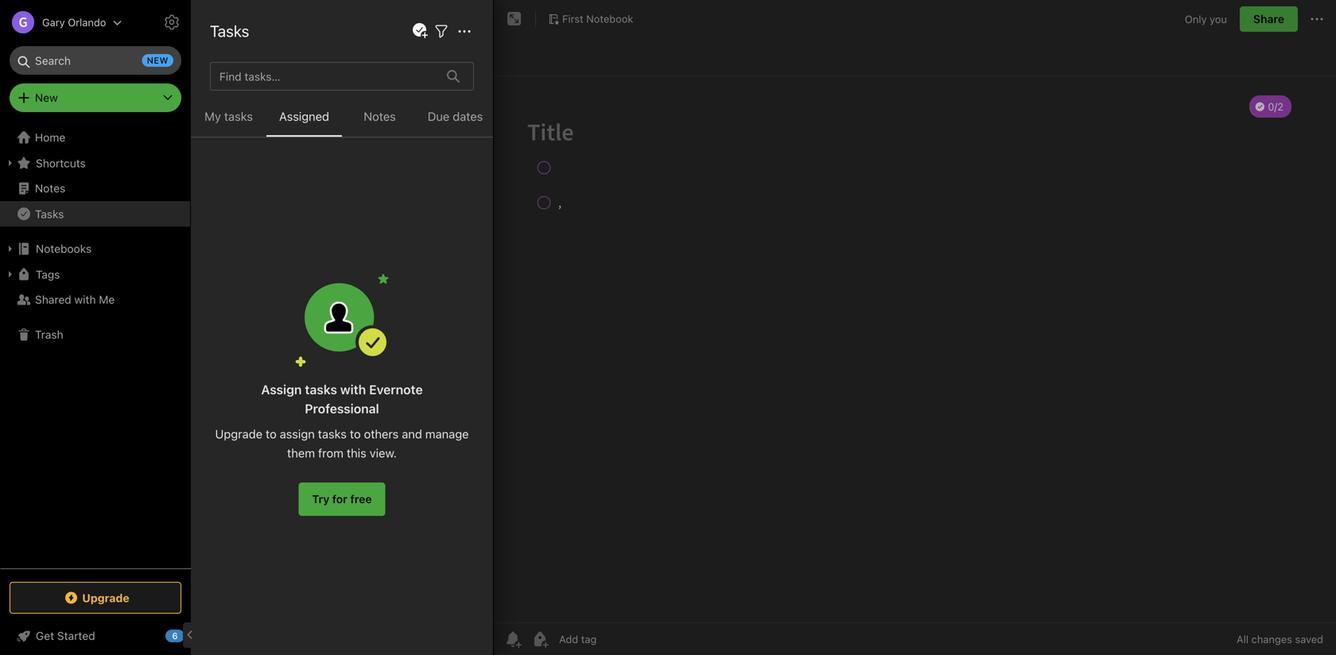 Task type: vqa. For each thing, say whether or not it's contained in the screenshot.
"Notes" button at the top
yes



Task type: describe. For each thing, give the bounding box(es) containing it.
free
[[350, 493, 372, 506]]

tasks button
[[0, 201, 190, 227]]

all changes saved
[[1237, 634, 1324, 645]]

untitled , dec 5
[[212, 91, 253, 140]]

notes button
[[342, 107, 418, 137]]

expand tags image
[[4, 268, 17, 281]]

my tasks button
[[191, 107, 266, 137]]

shared with me
[[35, 293, 115, 306]]

get started
[[36, 630, 95, 643]]

gary orlando
[[42, 16, 106, 28]]

More actions and view options field
[[451, 21, 474, 41]]

due dates
[[428, 109, 483, 123]]

expand note image
[[505, 10, 524, 29]]

for
[[332, 493, 348, 506]]

my
[[204, 109, 221, 123]]

more actions and view options image
[[455, 22, 474, 41]]

,
[[212, 108, 215, 121]]

home link
[[0, 125, 191, 150]]

me
[[99, 293, 115, 306]]

notes inside button
[[364, 109, 396, 123]]

new search field
[[21, 46, 173, 75]]

and
[[402, 427, 422, 441]]

add a reminder image
[[504, 630, 523, 649]]

notebook
[[586, 13, 633, 25]]

new button
[[10, 84, 181, 112]]

tasks for my
[[224, 109, 253, 123]]

note window element
[[494, 0, 1336, 655]]

only you
[[1185, 13, 1227, 25]]

Filter tasks field
[[432, 21, 451, 41]]

Search text field
[[21, 46, 170, 75]]

due dates button
[[418, 107, 493, 137]]

click to collapse image
[[185, 626, 197, 645]]

Note Editor text field
[[494, 76, 1336, 623]]

1 horizontal spatial notes
[[225, 16, 269, 35]]

home
[[35, 131, 65, 144]]

try for free
[[312, 493, 372, 506]]

shared
[[35, 293, 71, 306]]

assign
[[280, 427, 315, 441]]

assigned button
[[266, 107, 342, 137]]

assign tasks with evernote professional
[[261, 382, 423, 416]]

new task image
[[410, 21, 430, 41]]

filter tasks image
[[432, 22, 451, 41]]

Account field
[[0, 6, 122, 38]]

3 notes
[[210, 50, 249, 63]]

evernote
[[369, 382, 423, 397]]

tasks inside "upgrade to assign tasks to others and manage them from this view."
[[318, 427, 347, 441]]

2 to from the left
[[350, 427, 361, 441]]

dates
[[453, 109, 483, 123]]

get
[[36, 630, 54, 643]]

1 horizontal spatial tasks
[[210, 21, 249, 40]]

shortcuts
[[36, 157, 86, 170]]

share
[[1254, 12, 1285, 25]]

1 to from the left
[[266, 427, 277, 441]]

5
[[232, 128, 238, 140]]

notes link
[[0, 176, 190, 201]]

try
[[312, 493, 330, 506]]

upgrade for upgrade
[[82, 592, 129, 605]]

settings image
[[162, 13, 181, 32]]



Task type: locate. For each thing, give the bounding box(es) containing it.
with left me
[[74, 293, 96, 306]]

due
[[428, 109, 450, 123]]

add tag image
[[531, 630, 550, 649]]

notes up notes
[[225, 16, 269, 35]]

tasks up notebooks
[[35, 207, 64, 221]]

1 horizontal spatial upgrade
[[215, 427, 263, 441]]

Find tasks… text field
[[213, 63, 437, 89]]

0 vertical spatial tasks
[[224, 109, 253, 123]]

upgrade for upgrade to assign tasks to others and manage them from this view.
[[215, 427, 263, 441]]

gary
[[42, 16, 65, 28]]

shortcuts button
[[0, 150, 190, 176]]

trash link
[[0, 322, 190, 348]]

notes
[[225, 16, 269, 35], [364, 109, 396, 123], [35, 182, 65, 195]]

first
[[562, 13, 583, 25]]

0 horizontal spatial tasks
[[35, 207, 64, 221]]

0 horizontal spatial upgrade
[[82, 592, 129, 605]]

0 horizontal spatial notes
[[35, 182, 65, 195]]

with up professional
[[340, 382, 366, 397]]

first notebook
[[562, 13, 633, 25]]

all
[[1237, 634, 1249, 645]]

tree containing home
[[0, 125, 191, 568]]

orlando
[[68, 16, 106, 28]]

2 vertical spatial notes
[[35, 182, 65, 195]]

1 horizontal spatial with
[[340, 382, 366, 397]]

share button
[[1240, 6, 1298, 32]]

tasks up 3 notes
[[210, 21, 249, 40]]

0 vertical spatial tasks
[[210, 21, 249, 40]]

0 horizontal spatial with
[[74, 293, 96, 306]]

view.
[[370, 446, 397, 460]]

tasks
[[210, 21, 249, 40], [35, 207, 64, 221]]

new
[[35, 91, 58, 104]]

assigned
[[279, 109, 329, 123]]

tags button
[[0, 262, 190, 287]]

others
[[364, 427, 399, 441]]

1 horizontal spatial to
[[350, 427, 361, 441]]

professional
[[305, 401, 379, 416]]

this
[[347, 446, 367, 460]]

tasks for assign
[[305, 382, 337, 397]]

notebooks link
[[0, 236, 190, 262]]

tasks inside button
[[224, 109, 253, 123]]

1 vertical spatial tasks
[[305, 382, 337, 397]]

upgrade left the assign
[[215, 427, 263, 441]]

dec
[[212, 128, 229, 140]]

tasks up from
[[318, 427, 347, 441]]

started
[[57, 630, 95, 643]]

tasks inside the assign tasks with evernote professional
[[305, 382, 337, 397]]

you
[[1210, 13, 1227, 25]]

notes left due
[[364, 109, 396, 123]]

3
[[210, 50, 217, 63]]

to
[[266, 427, 277, 441], [350, 427, 361, 441]]

1 vertical spatial tasks
[[35, 207, 64, 221]]

expand notebooks image
[[4, 243, 17, 255]]

new
[[147, 55, 169, 66]]

tree
[[0, 125, 191, 568]]

changes
[[1252, 634, 1292, 645]]

upgrade inside "upgrade to assign tasks to others and manage them from this view."
[[215, 427, 263, 441]]

my tasks
[[204, 109, 253, 123]]

trash
[[35, 328, 63, 341]]

tasks up professional
[[305, 382, 337, 397]]

untitled
[[212, 91, 253, 104]]

1 vertical spatial notes
[[364, 109, 396, 123]]

tasks up 5
[[224, 109, 253, 123]]

upgrade
[[215, 427, 263, 441], [82, 592, 129, 605]]

0 horizontal spatial to
[[266, 427, 277, 441]]

upgrade button
[[10, 582, 181, 614]]

upgrade up help and learning task checklist field
[[82, 592, 129, 605]]

tasks inside tasks button
[[35, 207, 64, 221]]

0 vertical spatial with
[[74, 293, 96, 306]]

tags
[[36, 268, 60, 281]]

first notebook button
[[542, 8, 639, 30]]

notes
[[220, 50, 249, 63]]

only
[[1185, 13, 1207, 25]]

6
[[172, 631, 178, 642]]

with
[[74, 293, 96, 306], [340, 382, 366, 397]]

assign
[[261, 382, 302, 397]]

notes down shortcuts
[[35, 182, 65, 195]]

shared with me link
[[0, 287, 190, 313]]

tasks
[[224, 109, 253, 123], [305, 382, 337, 397], [318, 427, 347, 441]]

them
[[287, 446, 315, 460]]

2 horizontal spatial notes
[[364, 109, 396, 123]]

from
[[318, 446, 344, 460]]

upgrade inside popup button
[[82, 592, 129, 605]]

1 vertical spatial with
[[340, 382, 366, 397]]

with inside the assign tasks with evernote professional
[[340, 382, 366, 397]]

upgrade to assign tasks to others and manage them from this view.
[[215, 427, 469, 460]]

1 vertical spatial upgrade
[[82, 592, 129, 605]]

to left the assign
[[266, 427, 277, 441]]

2 vertical spatial tasks
[[318, 427, 347, 441]]

Help and Learning task checklist field
[[0, 624, 191, 649]]

0 vertical spatial upgrade
[[215, 427, 263, 441]]

manage
[[425, 427, 469, 441]]

0 vertical spatial notes
[[225, 16, 269, 35]]

saved
[[1295, 634, 1324, 645]]

to up "this"
[[350, 427, 361, 441]]

try for free button
[[299, 483, 385, 516]]

notebooks
[[36, 242, 92, 255]]



